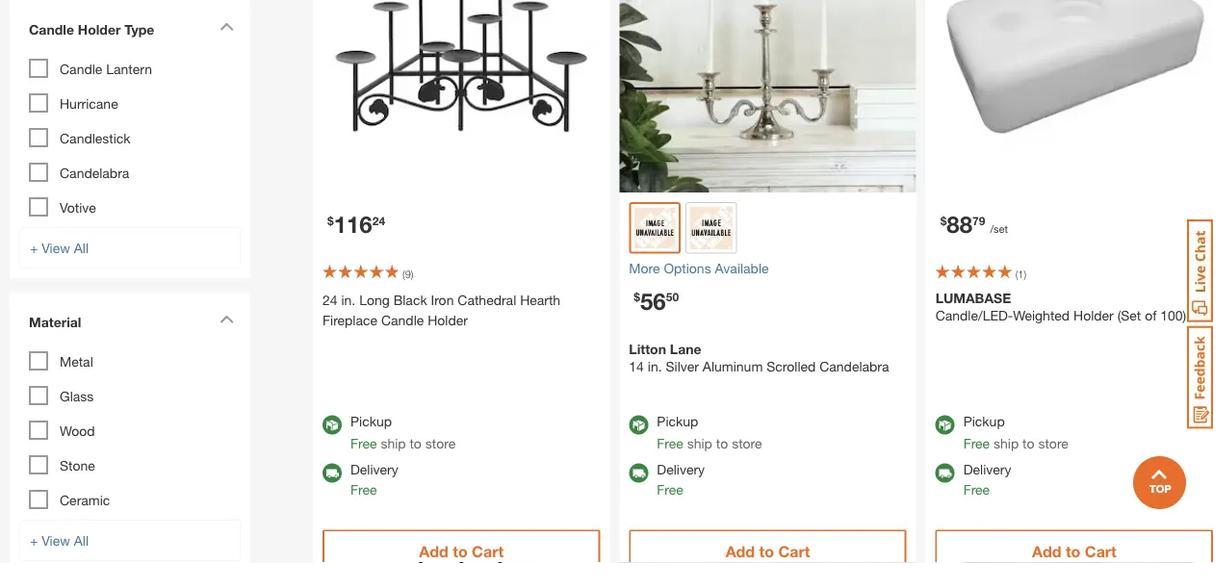 Task type: locate. For each thing, give the bounding box(es) containing it.
all
[[74, 240, 89, 256], [74, 533, 89, 549]]

2 vertical spatial candle
[[381, 312, 424, 328]]

in. up "fireplace"
[[342, 292, 356, 308]]

2 ) from the left
[[1025, 268, 1027, 280]]

2 ( from the left
[[1016, 268, 1019, 280]]

glass link
[[60, 388, 94, 404]]

24 in. long black iron cathedral hearth fireplace candle holder image
[[313, 0, 610, 192]]

in. inside 'litton lane 14 in. silver aluminum scrolled candelabra'
[[648, 359, 662, 375]]

available for pickup image for available shipping "icon" related to second add to cart button from the right
[[629, 416, 649, 435]]

3 ship from the left
[[994, 436, 1020, 452]]

view down votive
[[42, 240, 70, 256]]

1 add to cart from the left
[[419, 542, 504, 561]]

2 caret icon image from the top
[[220, 315, 234, 324]]

24 up long at bottom left
[[373, 214, 385, 228]]

0 horizontal spatial (
[[403, 268, 405, 280]]

24 up "fireplace"
[[323, 292, 338, 308]]

candle for candle holder type
[[29, 21, 74, 37]]

2 horizontal spatial ship
[[994, 436, 1020, 452]]

0 vertical spatial 24
[[373, 214, 385, 228]]

1 vertical spatial + view all
[[30, 533, 89, 549]]

1 horizontal spatial )
[[1025, 268, 1027, 280]]

$ 56 50
[[634, 287, 679, 314]]

2 horizontal spatial add to cart button
[[936, 530, 1214, 564]]

1 delivery free from the left
[[351, 462, 399, 498]]

1 vertical spatial in.
[[648, 359, 662, 375]]

ceramic link
[[60, 492, 110, 508]]

pickup
[[351, 414, 392, 430], [657, 414, 699, 430], [964, 414, 1006, 430]]

holder down iron
[[428, 312, 468, 328]]

1 vertical spatial view
[[42, 533, 70, 549]]

2 horizontal spatial $
[[941, 214, 947, 228]]

0 horizontal spatial in.
[[342, 292, 356, 308]]

1 caret icon image from the top
[[220, 22, 234, 31]]

iron
[[431, 292, 454, 308]]

all down ceramic "link"
[[74, 533, 89, 549]]

3 pickup free ship to store from the left
[[964, 414, 1069, 452]]

pickup free ship to store for first add to cart button
[[351, 414, 456, 452]]

available shipping image
[[323, 464, 342, 483], [629, 464, 649, 483], [936, 464, 955, 483]]

( 9 )
[[403, 268, 414, 280]]

3 add from the left
[[1033, 542, 1062, 561]]

1 ( from the left
[[403, 268, 405, 280]]

1 horizontal spatial delivery free
[[657, 462, 705, 498]]

cathedral
[[458, 292, 517, 308]]

available shipping image for first add to cart button from the right
[[936, 464, 955, 483]]

2 add to cart from the left
[[726, 542, 811, 561]]

1 available for pickup image from the left
[[629, 416, 649, 435]]

$ for 88
[[941, 214, 947, 228]]

candle/led-
[[936, 308, 1014, 323]]

candle
[[29, 21, 74, 37], [60, 61, 102, 77], [381, 312, 424, 328]]

delivery
[[351, 462, 399, 478], [657, 462, 705, 478], [964, 462, 1012, 478]]

long
[[360, 292, 390, 308]]

1 horizontal spatial holder
[[428, 312, 468, 328]]

1 + from the top
[[30, 240, 38, 256]]

1 vertical spatial candle
[[60, 61, 102, 77]]

candle for candle lantern
[[60, 61, 102, 77]]

glass
[[60, 388, 94, 404]]

3 delivery free from the left
[[964, 462, 1012, 498]]

1 vertical spatial caret icon image
[[220, 315, 234, 324]]

0 horizontal spatial store
[[426, 436, 456, 452]]

0 horizontal spatial ship
[[381, 436, 406, 452]]

caret icon image for metal
[[220, 315, 234, 324]]

0 horizontal spatial available shipping image
[[323, 464, 342, 483]]

+
[[30, 240, 38, 256], [30, 533, 38, 549]]

2 horizontal spatial store
[[1039, 436, 1069, 452]]

0 vertical spatial in.
[[342, 292, 356, 308]]

holder left (set
[[1074, 308, 1115, 323]]

$ for 56
[[634, 291, 641, 304]]

2 + view all link from the top
[[19, 520, 241, 562]]

0 horizontal spatial )
[[411, 268, 414, 280]]

/set
[[991, 223, 1009, 235]]

2 available for pickup image from the left
[[936, 416, 955, 435]]

lantern
[[106, 61, 152, 77]]

pickup for first add to cart button from the right
[[964, 414, 1006, 430]]

2 ship from the left
[[688, 436, 713, 452]]

2 pickup free ship to store from the left
[[657, 414, 763, 452]]

+ view all link down votive
[[19, 227, 241, 269]]

candelabra
[[60, 165, 129, 181], [820, 359, 890, 375]]

available for pickup image
[[323, 416, 342, 435]]

0 vertical spatial + view all
[[30, 240, 89, 256]]

1 ship from the left
[[381, 436, 406, 452]]

holder
[[78, 21, 121, 37], [1074, 308, 1115, 323], [428, 312, 468, 328]]

2 horizontal spatial pickup free ship to store
[[964, 414, 1069, 452]]

delivery free
[[351, 462, 399, 498], [657, 462, 705, 498], [964, 462, 1012, 498]]

0 horizontal spatial add to cart
[[419, 542, 504, 561]]

more options available
[[629, 261, 769, 276]]

1 horizontal spatial 24
[[373, 214, 385, 228]]

1 view from the top
[[42, 240, 70, 256]]

1 pickup free ship to store from the left
[[351, 414, 456, 452]]

available for pickup image for available shipping "icon" for first add to cart button from the right
[[936, 416, 955, 435]]

1 horizontal spatial (
[[1016, 268, 1019, 280]]

add
[[419, 542, 449, 561], [726, 542, 756, 561], [1033, 542, 1062, 561]]

1 available shipping image from the left
[[323, 464, 342, 483]]

( up weighted
[[1016, 268, 1019, 280]]

2 delivery free from the left
[[657, 462, 705, 498]]

litton
[[629, 341, 667, 357]]

store for first add to cart button
[[426, 436, 456, 452]]

1 horizontal spatial add to cart
[[726, 542, 811, 561]]

1 horizontal spatial ship
[[688, 436, 713, 452]]

add to cart button
[[323, 530, 601, 564], [629, 530, 907, 564], [936, 530, 1214, 564]]

1 + view all from the top
[[30, 240, 89, 256]]

1 horizontal spatial store
[[732, 436, 763, 452]]

candle holder type link
[[19, 10, 241, 54]]

1 horizontal spatial available for pickup image
[[936, 416, 955, 435]]

1 store from the left
[[426, 436, 456, 452]]

weighted
[[1014, 308, 1071, 323]]

2 horizontal spatial add to cart
[[1033, 542, 1117, 561]]

to
[[410, 436, 422, 452], [717, 436, 729, 452], [1023, 436, 1035, 452], [453, 542, 468, 561], [760, 542, 775, 561], [1066, 542, 1081, 561]]

+ view all link for ceramic
[[19, 520, 241, 562]]

candle inside the 24 in. long black iron cathedral hearth fireplace candle holder
[[381, 312, 424, 328]]

candle holder type
[[29, 21, 155, 37]]

aluminum
[[703, 359, 763, 375]]

candelabra right scrolled
[[820, 359, 890, 375]]

0 horizontal spatial delivery free
[[351, 462, 399, 498]]

2 + view all from the top
[[30, 533, 89, 549]]

3 store from the left
[[1039, 436, 1069, 452]]

candle down black
[[381, 312, 424, 328]]

cart
[[472, 542, 504, 561], [779, 542, 811, 561], [1086, 542, 1117, 561]]

3 available shipping image from the left
[[936, 464, 955, 483]]

caret icon image inside material link
[[220, 315, 234, 324]]

+ view all link down ceramic "link"
[[19, 520, 241, 562]]

1 horizontal spatial available shipping image
[[629, 464, 649, 483]]

1 vertical spatial +
[[30, 533, 38, 549]]

delivery for second add to cart button from the right
[[657, 462, 705, 478]]

pickup for second add to cart button from the right
[[657, 414, 699, 430]]

) up black
[[411, 268, 414, 280]]

2 horizontal spatial available shipping image
[[936, 464, 955, 483]]

1 horizontal spatial cart
[[779, 542, 811, 561]]

1 all from the top
[[74, 240, 89, 256]]

$ inside $ 116 24
[[328, 214, 334, 228]]

2 horizontal spatial pickup
[[964, 414, 1006, 430]]

0 horizontal spatial candelabra
[[60, 165, 129, 181]]

50
[[666, 291, 679, 304]]

add to cart for available shipping "icon" for first add to cart button
[[419, 542, 504, 561]]

add to cart
[[419, 542, 504, 561], [726, 542, 811, 561], [1033, 542, 1117, 561]]

3 pickup from the left
[[964, 414, 1006, 430]]

ship
[[381, 436, 406, 452], [688, 436, 713, 452], [994, 436, 1020, 452]]

14
[[629, 359, 644, 375]]

0 horizontal spatial pickup
[[351, 414, 392, 430]]

material link
[[19, 302, 241, 347]]

2 horizontal spatial delivery free
[[964, 462, 1012, 498]]

1 pickup from the left
[[351, 414, 392, 430]]

0 vertical spatial candelabra
[[60, 165, 129, 181]]

2 horizontal spatial holder
[[1074, 308, 1115, 323]]

0 horizontal spatial add
[[419, 542, 449, 561]]

$ inside $ 56 50
[[634, 291, 641, 304]]

lumabase candle/led-weighted holder (set of 100)
[[936, 290, 1187, 323]]

24
[[373, 214, 385, 228], [323, 292, 338, 308]]

0 horizontal spatial $
[[328, 214, 334, 228]]

1 add to cart button from the left
[[323, 530, 601, 564]]

$ inside $ 88 79 /set
[[941, 214, 947, 228]]

0 horizontal spatial cart
[[472, 542, 504, 561]]

24 in. long black iron cathedral hearth fireplace candle holder link
[[323, 290, 601, 331]]

pickup for first add to cart button
[[351, 414, 392, 430]]

1 horizontal spatial add to cart button
[[629, 530, 907, 564]]

100)
[[1161, 308, 1187, 323]]

2 horizontal spatial cart
[[1086, 542, 1117, 561]]

9
[[405, 268, 411, 280]]

2 horizontal spatial add
[[1033, 542, 1062, 561]]

3 delivery from the left
[[964, 462, 1012, 478]]

+ view all
[[30, 240, 89, 256], [30, 533, 89, 549]]

1 delivery from the left
[[351, 462, 399, 478]]

add for first add to cart button from the right
[[1033, 542, 1062, 561]]

2 add to cart button from the left
[[629, 530, 907, 564]]

1 vertical spatial + view all link
[[19, 520, 241, 562]]

free
[[351, 436, 377, 452], [657, 436, 684, 452], [964, 436, 991, 452], [351, 482, 377, 498], [657, 482, 684, 498], [964, 482, 991, 498]]

candle up the hurricane link
[[60, 61, 102, 77]]

1 cart from the left
[[472, 542, 504, 561]]

all down votive
[[74, 240, 89, 256]]

0 horizontal spatial 24
[[323, 292, 338, 308]]

silver image
[[633, 206, 677, 250]]

in. right 14 at the right of page
[[648, 359, 662, 375]]

view
[[42, 240, 70, 256], [42, 533, 70, 549]]

caret icon image
[[220, 22, 234, 31], [220, 315, 234, 324]]

hurricane
[[60, 95, 118, 111]]

black
[[394, 292, 427, 308]]

2 store from the left
[[732, 436, 763, 452]]

candle up candle lantern
[[29, 21, 74, 37]]

ship for second add to cart button from the right
[[688, 436, 713, 452]]

2 pickup from the left
[[657, 414, 699, 430]]

1 add from the left
[[419, 542, 449, 561]]

79
[[973, 214, 986, 228]]

0 vertical spatial all
[[74, 240, 89, 256]]

caret icon image inside candle holder type link
[[220, 22, 234, 31]]

1 vertical spatial 24
[[323, 292, 338, 308]]

2 delivery from the left
[[657, 462, 705, 478]]

scrolled
[[767, 359, 816, 375]]

+ view all link
[[19, 227, 241, 269], [19, 520, 241, 562]]

0 horizontal spatial holder
[[78, 21, 121, 37]]

1 horizontal spatial candelabra
[[820, 359, 890, 375]]

0 horizontal spatial delivery
[[351, 462, 399, 478]]

store
[[426, 436, 456, 452], [732, 436, 763, 452], [1039, 436, 1069, 452]]

2 + from the top
[[30, 533, 38, 549]]

(
[[403, 268, 405, 280], [1016, 268, 1019, 280]]

3 add to cart from the left
[[1033, 542, 1117, 561]]

1 vertical spatial all
[[74, 533, 89, 549]]

88
[[947, 210, 973, 238]]

+ view all down ceramic "link"
[[30, 533, 89, 549]]

2 all from the top
[[74, 533, 89, 549]]

votive
[[60, 199, 96, 215]]

delivery free for available shipping "icon" for first add to cart button from the right
[[964, 462, 1012, 498]]

wood
[[60, 423, 95, 439]]

1 + view all link from the top
[[19, 227, 241, 269]]

0 vertical spatial caret icon image
[[220, 22, 234, 31]]

2 horizontal spatial delivery
[[964, 462, 1012, 478]]

type
[[125, 21, 155, 37]]

0 vertical spatial +
[[30, 240, 38, 256]]

0 horizontal spatial pickup free ship to store
[[351, 414, 456, 452]]

pickup free ship to store
[[351, 414, 456, 452], [657, 414, 763, 452], [964, 414, 1069, 452]]

lumabase
[[936, 290, 1012, 306]]

in. inside the 24 in. long black iron cathedral hearth fireplace candle holder
[[342, 292, 356, 308]]

1 horizontal spatial in.
[[648, 359, 662, 375]]

2 view from the top
[[42, 533, 70, 549]]

2 add from the left
[[726, 542, 756, 561]]

$
[[328, 214, 334, 228], [941, 214, 947, 228], [634, 291, 641, 304]]

1 horizontal spatial add
[[726, 542, 756, 561]]

0 horizontal spatial add to cart button
[[323, 530, 601, 564]]

1 horizontal spatial pickup
[[657, 414, 699, 430]]

0 horizontal spatial available for pickup image
[[629, 416, 649, 435]]

in.
[[342, 292, 356, 308], [648, 359, 662, 375]]

view down ceramic "link"
[[42, 533, 70, 549]]

+ view all down votive
[[30, 240, 89, 256]]

) for /set
[[1025, 268, 1027, 280]]

2 available shipping image from the left
[[629, 464, 649, 483]]

1 horizontal spatial pickup free ship to store
[[657, 414, 763, 452]]

) up weighted
[[1025, 268, 1027, 280]]

1 horizontal spatial delivery
[[657, 462, 705, 478]]

0 vertical spatial view
[[42, 240, 70, 256]]

)
[[411, 268, 414, 280], [1025, 268, 1027, 280]]

0 vertical spatial candle
[[29, 21, 74, 37]]

2 cart from the left
[[779, 542, 811, 561]]

0 vertical spatial + view all link
[[19, 227, 241, 269]]

1 ) from the left
[[411, 268, 414, 280]]

3 cart from the left
[[1086, 542, 1117, 561]]

available for pickup image
[[629, 416, 649, 435], [936, 416, 955, 435]]

1 vertical spatial candelabra
[[820, 359, 890, 375]]

ship for first add to cart button
[[381, 436, 406, 452]]

1 horizontal spatial $
[[634, 291, 641, 304]]

( up black
[[403, 268, 405, 280]]

candelabra down candlestick
[[60, 165, 129, 181]]

holder up candle lantern
[[78, 21, 121, 37]]

+ for votive
[[30, 240, 38, 256]]



Task type: describe. For each thing, give the bounding box(es) containing it.
14 in. silver aluminum scrolled candelabra image
[[620, 0, 917, 192]]

metal
[[60, 354, 93, 369]]

view for ceramic
[[42, 533, 70, 549]]

+ view all link for votive
[[19, 227, 241, 269]]

more options available link
[[629, 259, 907, 279]]

candlestick link
[[60, 130, 131, 146]]

holder inside the 24 in. long black iron cathedral hearth fireplace candle holder
[[428, 312, 468, 328]]

holder inside lumabase candle/led-weighted holder (set of 100)
[[1074, 308, 1115, 323]]

candelabra link
[[60, 165, 129, 181]]

delivery free for available shipping "icon" related to second add to cart button from the right
[[657, 462, 705, 498]]

candle lantern
[[60, 61, 152, 77]]

of
[[1146, 308, 1157, 323]]

+ view all for votive
[[30, 240, 89, 256]]

delivery for first add to cart button
[[351, 462, 399, 478]]

fireplace
[[323, 312, 378, 328]]

delivery free for available shipping "icon" for first add to cart button
[[351, 462, 399, 498]]

ceramic
[[60, 492, 110, 508]]

hurricane link
[[60, 95, 118, 111]]

(set
[[1118, 308, 1142, 323]]

( for 116
[[403, 268, 405, 280]]

gold image
[[689, 205, 735, 251]]

available shipping image for second add to cart button from the right
[[629, 464, 649, 483]]

24 inside $ 116 24
[[373, 214, 385, 228]]

available shipping image for first add to cart button
[[323, 464, 342, 483]]

all for votive
[[74, 240, 89, 256]]

24 inside the 24 in. long black iron cathedral hearth fireplace candle holder
[[323, 292, 338, 308]]

store for first add to cart button from the right
[[1039, 436, 1069, 452]]

cart for second add to cart button from the right
[[779, 542, 811, 561]]

stone link
[[60, 458, 95, 473]]

lane
[[670, 341, 702, 357]]

candle lantern link
[[60, 61, 152, 77]]

$ 88 79 /set
[[941, 210, 1009, 238]]

wood link
[[60, 423, 95, 439]]

silver
[[666, 359, 699, 375]]

+ for ceramic
[[30, 533, 38, 549]]

116
[[334, 210, 373, 238]]

cart for first add to cart button
[[472, 542, 504, 561]]

delivery for first add to cart button from the right
[[964, 462, 1012, 478]]

stone
[[60, 458, 95, 473]]

( for /set
[[1016, 268, 1019, 280]]

$ for 116
[[328, 214, 334, 228]]

+ view all for ceramic
[[30, 533, 89, 549]]

available
[[715, 261, 769, 276]]

56
[[641, 287, 666, 314]]

24 in. long black iron cathedral hearth fireplace candle holder
[[323, 292, 561, 328]]

cart for first add to cart button from the right
[[1086, 542, 1117, 561]]

all for ceramic
[[74, 533, 89, 549]]

candlestick
[[60, 130, 131, 146]]

( 1 )
[[1016, 268, 1027, 280]]

metal link
[[60, 354, 93, 369]]

add for second add to cart button from the right
[[726, 542, 756, 561]]

1
[[1019, 268, 1025, 280]]

candle/led-weighted holder (set of 100) image
[[927, 0, 1214, 192]]

add for first add to cart button
[[419, 542, 449, 561]]

) for 116
[[411, 268, 414, 280]]

ship for first add to cart button from the right
[[994, 436, 1020, 452]]

$ 116 24
[[328, 210, 385, 238]]

options
[[664, 261, 712, 276]]

3 add to cart button from the left
[[936, 530, 1214, 564]]

live chat image
[[1188, 220, 1214, 323]]

votive link
[[60, 199, 96, 215]]

add to cart for available shipping "icon" for first add to cart button from the right
[[1033, 542, 1117, 561]]

hearth
[[520, 292, 561, 308]]

pickup free ship to store for first add to cart button from the right
[[964, 414, 1069, 452]]

view for votive
[[42, 240, 70, 256]]

store for second add to cart button from the right
[[732, 436, 763, 452]]

litton lane 14 in. silver aluminum scrolled candelabra
[[629, 341, 890, 375]]

material
[[29, 314, 81, 330]]

add to cart for available shipping "icon" related to second add to cart button from the right
[[726, 542, 811, 561]]

feedback link image
[[1188, 326, 1214, 430]]

more
[[629, 261, 660, 276]]

caret icon image for candle lantern
[[220, 22, 234, 31]]

pickup free ship to store for second add to cart button from the right
[[657, 414, 763, 452]]

candelabra inside 'litton lane 14 in. silver aluminum scrolled candelabra'
[[820, 359, 890, 375]]



Task type: vqa. For each thing, say whether or not it's contained in the screenshot.
cleanup
no



